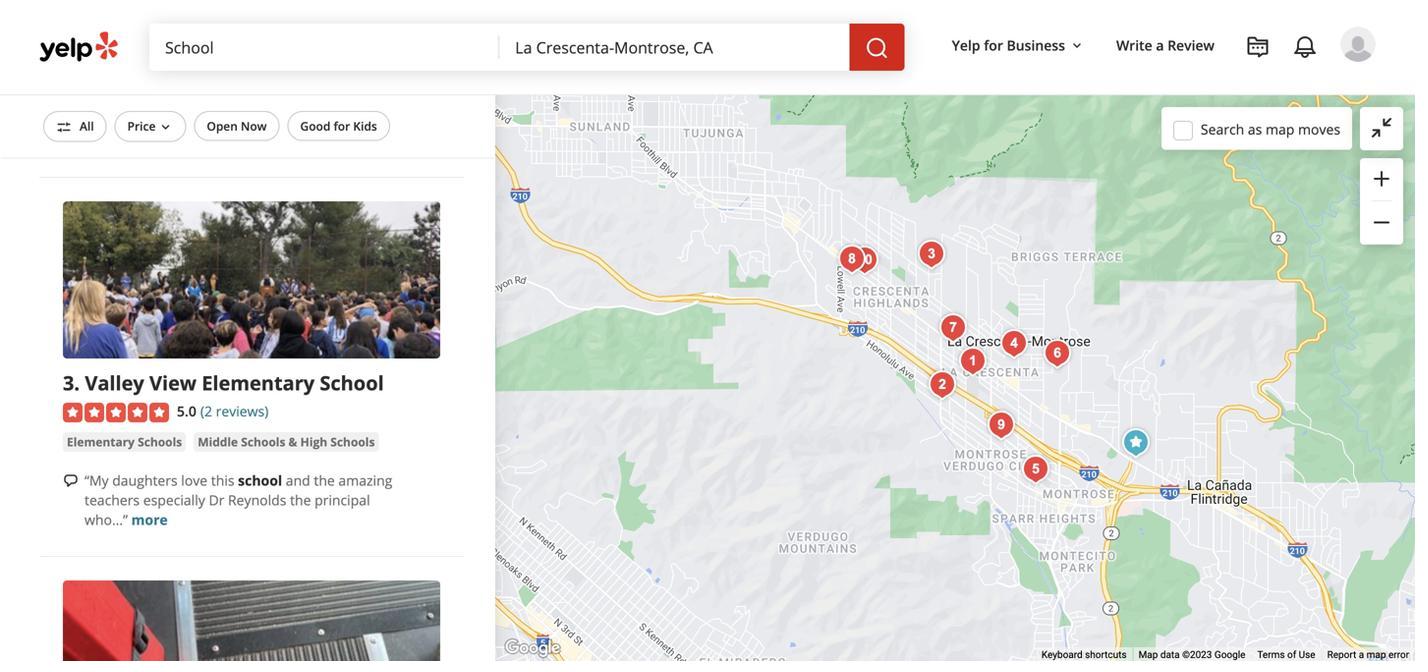 Task type: locate. For each thing, give the bounding box(es) containing it.
1 vertical spatial school
[[238, 471, 282, 490]]

0 vertical spatial school
[[117, 112, 161, 130]]

1 horizontal spatial more
[[388, 131, 425, 150]]

map right 'as' on the right top of page
[[1266, 120, 1295, 138]]

2 none field from the left
[[515, 36, 834, 58]]

0 vertical spatial reviews)
[[224, 23, 276, 42]]

0 horizontal spatial school
[[117, 112, 161, 130]]

0 vertical spatial open
[[63, 84, 100, 103]]

Find text field
[[165, 36, 484, 58]]

None search field
[[149, 24, 909, 71]]

(28
[[200, 23, 220, 42]]

daughters
[[112, 471, 178, 490]]

0 vertical spatial more
[[388, 131, 425, 150]]

6:00
[[136, 84, 163, 103]]

of left use
[[1288, 649, 1297, 661]]

bob b. image
[[1341, 27, 1376, 62]]

0 horizontal spatial 16 chevron down v2 image
[[158, 119, 173, 135]]

map
[[1139, 649, 1158, 661]]

1 horizontal spatial none field
[[515, 36, 834, 58]]

16 chevron down v2 image
[[1069, 38, 1085, 54], [158, 119, 173, 135]]

None field
[[165, 36, 484, 58], [515, 36, 834, 58]]

reynolds
[[228, 491, 286, 509]]

terms of use link
[[1257, 649, 1316, 661]]

more down from
[[388, 131, 425, 150]]

schools up 6:00
[[136, 55, 181, 71]]

0 horizontal spatial map
[[1266, 120, 1295, 138]]

(28 reviews) link
[[200, 21, 276, 42]]

1 vertical spatial 16 chevron down v2 image
[[158, 119, 173, 135]]

schools left the & on the bottom of the page
[[241, 434, 285, 450]]

1 horizontal spatial more link
[[388, 131, 425, 150]]

0 horizontal spatial of
[[113, 131, 126, 150]]

vendors
[[163, 131, 215, 150]]

1 vertical spatial reviews)
[[216, 402, 269, 421]]

terms of use
[[1257, 649, 1316, 661]]

zoom in image
[[1370, 167, 1394, 191]]

reviews) for (2 reviews)
[[216, 402, 269, 421]]

elementary up (2 reviews) link
[[202, 370, 315, 397]]

more down the especially
[[131, 510, 168, 529]]

map left error
[[1367, 649, 1386, 661]]

montessori schools
[[67, 55, 181, 71]]

1 vertical spatial for
[[334, 118, 350, 134]]

16 filter v2 image
[[56, 119, 72, 135]]

price
[[127, 118, 156, 134]]

a for report
[[1359, 649, 1364, 661]]

reviews)
[[224, 23, 276, 42], [216, 402, 269, 421]]

for inside "button"
[[984, 36, 1003, 55]]

16 chevron down v2 image for price
[[158, 119, 173, 135]]

school up reynolds
[[238, 471, 282, 490]]

also provides option to order lunch from one of their vendors so it lifts some morning..."
[[85, 112, 425, 150]]

0 horizontal spatial a
[[1156, 36, 1164, 55]]

the right and
[[314, 471, 335, 490]]

yelp for business button
[[944, 27, 1093, 63]]

(2
[[200, 402, 212, 421]]

school
[[117, 112, 161, 130], [238, 471, 282, 490]]

16 chevron down v2 image inside price dropdown button
[[158, 119, 173, 135]]

for
[[984, 36, 1003, 55], [334, 118, 350, 134]]

1 vertical spatial open
[[207, 118, 238, 134]]

0 vertical spatial of
[[113, 131, 126, 150]]

schools down 5.0 on the left bottom of the page
[[138, 434, 182, 450]]

1 vertical spatial more link
[[131, 510, 168, 529]]

especially
[[143, 491, 205, 509]]

a
[[1156, 36, 1164, 55], [1359, 649, 1364, 661]]

1 vertical spatial more
[[131, 510, 168, 529]]

projects image
[[1246, 35, 1270, 59]]

good for kids
[[300, 118, 377, 134]]

.
[[74, 370, 80, 397]]

schools for elementary
[[138, 434, 182, 450]]

16 chevron down v2 image right price
[[158, 119, 173, 135]]

1 vertical spatial a
[[1359, 649, 1364, 661]]

la crescenta montessori image
[[845, 241, 885, 280]]

1 none field from the left
[[165, 36, 484, 58]]

terms
[[1257, 649, 1285, 661]]

their
[[129, 131, 159, 150]]

love
[[181, 471, 208, 490]]

open inside open now button
[[207, 118, 238, 134]]

a right write at the top
[[1156, 36, 1164, 55]]

more link down the especially
[[131, 510, 168, 529]]

1 vertical spatial elementary
[[67, 434, 135, 450]]

schools
[[136, 55, 181, 71], [138, 434, 182, 450], [241, 434, 285, 450], [331, 434, 375, 450]]

more link down from
[[388, 131, 425, 150]]

more link
[[388, 131, 425, 150], [131, 510, 168, 529]]

none field find
[[165, 36, 484, 58]]

1 horizontal spatial map
[[1367, 649, 1386, 661]]

16 chevron down v2 image inside yelp for business "button"
[[1069, 38, 1085, 54]]

0 vertical spatial for
[[984, 36, 1003, 55]]

elementary down 5 star rating image
[[67, 434, 135, 450]]

1 horizontal spatial a
[[1359, 649, 1364, 661]]

map
[[1266, 120, 1295, 138], [1367, 649, 1386, 661]]

open for open now
[[207, 118, 238, 134]]

1 horizontal spatial of
[[1288, 649, 1297, 661]]

0 horizontal spatial open
[[63, 84, 100, 103]]

0 vertical spatial elementary
[[202, 370, 315, 397]]

middle schools & high schools
[[198, 434, 375, 450]]

16 chevron down v2 image right business
[[1069, 38, 1085, 54]]

and
[[286, 471, 310, 490]]

0 horizontal spatial none field
[[165, 36, 484, 58]]

for right yelp
[[984, 36, 1003, 55]]

elementary inside button
[[67, 434, 135, 450]]

©2023
[[1182, 649, 1212, 661]]

more link for order
[[388, 131, 425, 150]]

for left kids
[[334, 118, 350, 134]]

open until 6:00 pm
[[63, 84, 187, 103]]

user actions element
[[936, 25, 1403, 145]]

google image
[[500, 636, 565, 661]]

for for yelp
[[984, 36, 1003, 55]]

0 vertical spatial more link
[[388, 131, 425, 150]]

elementary schools link
[[63, 432, 186, 452]]

a right report
[[1359, 649, 1364, 661]]

reviews) right (28 at the top left
[[224, 23, 276, 42]]

none field near
[[515, 36, 834, 58]]

montrose preschool and infant care at cvumv image
[[982, 406, 1021, 445]]

0 horizontal spatial for
[[334, 118, 350, 134]]

pm
[[166, 84, 187, 103]]

(2 reviews)
[[200, 402, 269, 421]]

school up their
[[117, 112, 161, 130]]

it
[[237, 131, 245, 150]]

schools inside button
[[136, 55, 181, 71]]

reviews) down valley view elementary school link
[[216, 402, 269, 421]]

0 vertical spatial 16 chevron down v2 image
[[1069, 38, 1085, 54]]

option
[[253, 112, 295, 130]]

of down "the school at top left
[[113, 131, 126, 150]]

review
[[1168, 36, 1215, 55]]

0 horizontal spatial the
[[290, 491, 311, 509]]

0 horizontal spatial more
[[131, 510, 168, 529]]

1 horizontal spatial for
[[984, 36, 1003, 55]]

search image
[[865, 36, 889, 60]]

open
[[63, 84, 100, 103], [207, 118, 238, 134]]

0 horizontal spatial more link
[[131, 510, 168, 529]]

1 horizontal spatial open
[[207, 118, 238, 134]]

"the school
[[85, 112, 161, 130]]

0 vertical spatial map
[[1266, 120, 1295, 138]]

0 vertical spatial the
[[314, 471, 335, 490]]

keyboard
[[1042, 649, 1083, 661]]

order
[[315, 112, 351, 130]]

for for good
[[334, 118, 350, 134]]

zoom out image
[[1370, 211, 1394, 234]]

flintridge montessori school image
[[1117, 424, 1156, 463]]

report a map error link
[[1327, 649, 1409, 661]]

a inside write a review link
[[1156, 36, 1164, 55]]

group
[[1360, 158, 1403, 245]]

the down and
[[290, 491, 311, 509]]

schools for middle
[[241, 434, 285, 450]]

1 vertical spatial map
[[1367, 649, 1386, 661]]

0 vertical spatial a
[[1156, 36, 1164, 55]]

&
[[288, 434, 297, 450]]

chamlian armenian school image
[[832, 240, 872, 279]]

write
[[1116, 36, 1153, 55]]

0 horizontal spatial elementary
[[67, 434, 135, 450]]

for inside button
[[334, 118, 350, 134]]

to
[[298, 112, 312, 130]]

4.9 star rating image
[[63, 24, 169, 43]]

1 horizontal spatial the
[[314, 471, 335, 490]]

shortcuts
[[1085, 649, 1127, 661]]

the
[[314, 471, 335, 490], [290, 491, 311, 509]]

elementary
[[202, 370, 315, 397], [67, 434, 135, 450]]

schools for montessori
[[136, 55, 181, 71]]

1 vertical spatial of
[[1288, 649, 1297, 661]]

1 horizontal spatial 16 chevron down v2 image
[[1069, 38, 1085, 54]]

16 chevron down v2 image for yelp for business
[[1069, 38, 1085, 54]]

a for write
[[1156, 36, 1164, 55]]



Task type: vqa. For each thing, say whether or not it's contained in the screenshot.
Boutique
no



Task type: describe. For each thing, give the bounding box(es) containing it.
1 vertical spatial the
[[290, 491, 311, 509]]

schools right high
[[331, 434, 375, 450]]

(2 reviews) link
[[200, 400, 269, 421]]

5 star rating image
[[63, 403, 169, 422]]

elementary schools
[[67, 434, 182, 450]]

good
[[300, 118, 331, 134]]

montessori schools link
[[63, 53, 184, 73]]

valley view elementary school image
[[912, 235, 951, 274]]

one
[[85, 131, 109, 150]]

open now button
[[194, 111, 280, 141]]

more for order
[[388, 131, 425, 150]]

map for error
[[1367, 649, 1386, 661]]

use
[[1299, 649, 1316, 661]]

more for especially
[[131, 510, 168, 529]]

provides
[[194, 112, 250, 130]]

yelp for business
[[952, 36, 1065, 55]]

good for kids button
[[287, 111, 390, 141]]

map region
[[391, 49, 1415, 661]]

all
[[80, 118, 94, 134]]

middle schools & high schools link
[[194, 432, 379, 452]]

reviews) for (28 reviews)
[[224, 23, 276, 42]]

valley view elementary school link
[[85, 370, 384, 397]]

until
[[103, 84, 132, 103]]

as
[[1248, 120, 1262, 138]]

search as map moves
[[1201, 120, 1341, 138]]

valley
[[85, 370, 144, 397]]

crescenta valley high school image
[[953, 342, 993, 381]]

(28 reviews)
[[200, 23, 276, 42]]

now
[[241, 118, 267, 134]]

dr
[[209, 491, 224, 509]]

3 . valley view elementary school
[[63, 370, 384, 397]]

lifts
[[249, 131, 272, 150]]

4.9
[[177, 23, 196, 42]]

yelp
[[952, 36, 980, 55]]

montessori schools button
[[63, 53, 184, 73]]

open for open until 6:00 pm
[[63, 84, 100, 103]]

kids
[[353, 118, 377, 134]]

morning..."
[[314, 131, 385, 150]]

view
[[149, 370, 197, 397]]

more link for especially
[[131, 510, 168, 529]]

so
[[218, 131, 233, 150]]

moves
[[1298, 120, 1341, 138]]

middle schools & high schools button
[[194, 432, 379, 452]]

this
[[211, 471, 234, 490]]

1 horizontal spatial elementary
[[202, 370, 315, 397]]

5.0
[[177, 402, 196, 421]]

and the amazing teachers especially dr reynolds the principal who..."
[[85, 471, 393, 529]]

1 horizontal spatial school
[[238, 471, 282, 490]]

"the
[[85, 112, 113, 130]]

c2 education of la crescenta image
[[934, 309, 973, 348]]

"my
[[85, 471, 109, 490]]

16 speech v2 image
[[63, 114, 79, 130]]

some
[[275, 131, 311, 150]]

5.0 link
[[177, 400, 196, 421]]

of inside also provides option to order lunch from one of their vendors so it lifts some morning..."
[[113, 131, 126, 150]]

middle
[[198, 434, 238, 450]]

keyboard shortcuts
[[1042, 649, 1127, 661]]

teachers
[[85, 491, 140, 509]]

notifications image
[[1293, 35, 1317, 59]]

high
[[300, 434, 327, 450]]

report a map error
[[1327, 649, 1409, 661]]

write a review link
[[1109, 27, 1223, 63]]

write a review
[[1116, 36, 1215, 55]]

filters group
[[39, 111, 394, 142]]

report
[[1327, 649, 1357, 661]]

3
[[63, 370, 74, 397]]

amazing
[[338, 471, 393, 490]]

map data ©2023 google
[[1139, 649, 1246, 661]]

price button
[[115, 111, 186, 142]]

who..."
[[85, 510, 128, 529]]

pennsylvania ave montessori infant care & pre-school image
[[923, 366, 962, 405]]

4.9 link
[[177, 21, 196, 42]]

collapse map image
[[1370, 116, 1394, 139]]

montessori
[[67, 55, 133, 71]]

open now
[[207, 118, 267, 134]]

Near text field
[[515, 36, 834, 58]]

all button
[[43, 111, 107, 142]]

school
[[320, 370, 384, 397]]

mountain avenue elementary school image
[[1038, 334, 1077, 373]]

also
[[164, 112, 190, 130]]

lunch
[[354, 112, 390, 130]]

keyboard shortcuts button
[[1042, 648, 1127, 661]]

business
[[1007, 36, 1065, 55]]

map for moves
[[1266, 120, 1295, 138]]

rosemont junior high school image
[[995, 324, 1034, 364]]

valley vista preschool image
[[1016, 450, 1056, 489]]

search
[[1201, 120, 1244, 138]]

principal
[[315, 491, 370, 509]]

elementary schools button
[[63, 432, 186, 452]]

data
[[1161, 649, 1180, 661]]

error
[[1389, 649, 1409, 661]]

16 speech v2 image
[[63, 473, 79, 489]]

from
[[393, 112, 425, 130]]

"my daughters love this school
[[85, 471, 282, 490]]



